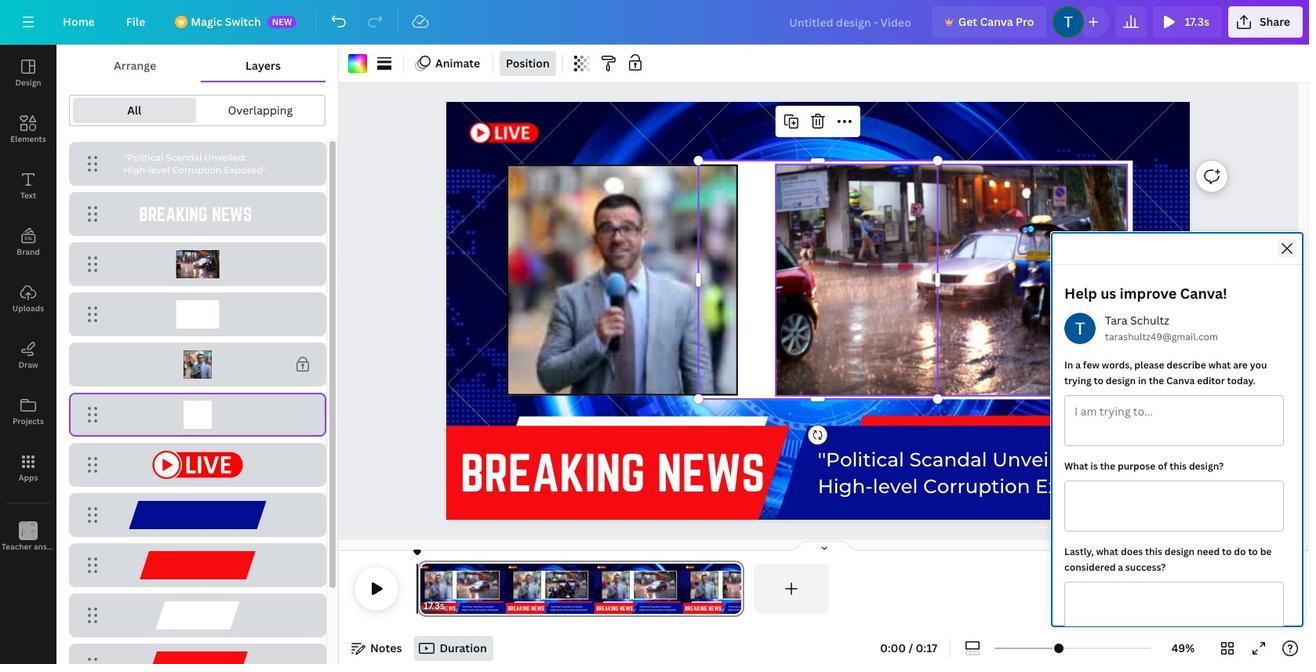 Task type: locate. For each thing, give the bounding box(es) containing it.
0 vertical spatial 17.3s
[[1185, 14, 1210, 29]]

breaking news inside button
[[139, 204, 252, 225]]

17.3s inside button
[[1185, 14, 1210, 29]]

answer
[[34, 541, 61, 552]]

0 vertical spatial a
[[1076, 359, 1081, 372]]

describe
[[1167, 359, 1207, 372]]

1 vertical spatial ''political scandal unveiled: high-level corruption exposed''
[[818, 448, 1128, 498]]

1 horizontal spatial scandal
[[910, 448, 988, 471]]

tara schultz tarashultz49@gmail.com
[[1106, 313, 1219, 344]]

elements
[[10, 133, 46, 144]]

do
[[1234, 545, 1246, 559]]

0 horizontal spatial a
[[1076, 359, 1081, 372]]

canva
[[980, 14, 1013, 29], [1167, 374, 1195, 388]]

0 vertical spatial unveiled:
[[204, 152, 246, 163]]

you
[[1250, 359, 1267, 372]]

notes button
[[345, 636, 408, 661]]

1 horizontal spatial 17.3s button
[[1154, 6, 1222, 38]]

help
[[1065, 284, 1098, 303]]

1 horizontal spatial corruption
[[924, 475, 1031, 498]]

share
[[1260, 14, 1291, 29]]

to down few
[[1094, 374, 1104, 388]]

of
[[1158, 460, 1168, 473]]

0 horizontal spatial breaking
[[139, 204, 208, 225]]

17.3s button
[[1154, 6, 1222, 38], [424, 599, 445, 614]]

this
[[1170, 460, 1187, 473], [1146, 545, 1163, 559]]

1 vertical spatial this
[[1146, 545, 1163, 559]]

please
[[1135, 359, 1165, 372]]

unveiled: down overlapping button
[[204, 152, 246, 163]]

1 horizontal spatial high-
[[818, 475, 873, 498]]

0 horizontal spatial ''political
[[123, 152, 163, 163]]

duration button
[[415, 636, 493, 661]]

1 vertical spatial breaking news
[[461, 444, 765, 501]]

0 vertical spatial scandal
[[166, 152, 202, 163]]

0 vertical spatial the
[[1149, 374, 1165, 388]]

get canva pro button
[[932, 6, 1047, 38]]

apps button
[[0, 440, 56, 497]]

overlapping
[[228, 103, 293, 118]]

1 vertical spatial high-
[[818, 475, 873, 498]]

all
[[127, 103, 141, 118]]

high- up hide pages image
[[818, 475, 873, 498]]

1 horizontal spatial unveiled:
[[993, 448, 1084, 471]]

1 vertical spatial the
[[1100, 460, 1116, 473]]

0 horizontal spatial level
[[149, 165, 170, 176]]

this right of
[[1170, 460, 1187, 473]]

/
[[909, 641, 913, 656]]

to left the be
[[1249, 545, 1258, 559]]

a
[[1076, 359, 1081, 372], [1118, 561, 1124, 574]]

design left need
[[1165, 545, 1195, 559]]

design down words,
[[1106, 374, 1136, 388]]

0 horizontal spatial to
[[1094, 374, 1104, 388]]

news
[[212, 204, 252, 225], [657, 444, 765, 501]]

1 horizontal spatial the
[[1149, 374, 1165, 388]]

17.3s button left page title text box
[[424, 599, 445, 614]]

in
[[1065, 359, 1074, 372]]

to
[[1094, 374, 1104, 388], [1222, 545, 1232, 559], [1249, 545, 1258, 559]]

the right in
[[1149, 374, 1165, 388]]

high-
[[123, 165, 149, 176], [818, 475, 873, 498]]

1 horizontal spatial news
[[657, 444, 765, 501]]

0 vertical spatial design
[[1106, 374, 1136, 388]]

0 horizontal spatial high-
[[123, 165, 149, 176]]

1 horizontal spatial breaking news
[[461, 444, 765, 501]]

does
[[1121, 545, 1143, 559]]

1 horizontal spatial this
[[1170, 460, 1187, 473]]

0 horizontal spatial this
[[1146, 545, 1163, 559]]

level inside ''political scandal unveiled: high-level corruption exposed'' button
[[149, 165, 170, 176]]

draw
[[18, 359, 38, 370]]

1 vertical spatial news
[[657, 444, 765, 501]]

0 horizontal spatial 17.3s
[[424, 599, 445, 613]]

this up 'success?' at the bottom of page
[[1146, 545, 1163, 559]]

corruption inside button
[[172, 165, 222, 176]]

I am trying to... text field
[[1066, 396, 1284, 446]]

side panel tab list
[[0, 45, 80, 566]]

1 horizontal spatial design
[[1165, 545, 1195, 559]]

1 vertical spatial canva
[[1167, 374, 1195, 388]]

purpose
[[1118, 460, 1156, 473]]

brand
[[17, 246, 40, 257]]

duration
[[440, 641, 487, 656]]

teacher
[[2, 541, 32, 552]]

projects button
[[0, 384, 56, 440]]

layers button
[[201, 51, 326, 81]]

home link
[[50, 6, 107, 38]]

17.3s left share dropdown button
[[1185, 14, 1210, 29]]

help us improve canva!
[[1065, 284, 1228, 303]]

level
[[149, 165, 170, 176], [873, 475, 918, 498]]

0 horizontal spatial what
[[1096, 545, 1119, 559]]

1 vertical spatial corruption
[[924, 475, 1031, 498]]

0 vertical spatial ''political
[[123, 152, 163, 163]]

0 vertical spatial ''political scandal unveiled: high-level corruption exposed''
[[123, 152, 267, 176]]

exposed'' down what
[[1036, 475, 1128, 498]]

0 vertical spatial news
[[212, 204, 252, 225]]

''political scandal unveiled: high-level corruption exposed''
[[123, 152, 267, 176], [818, 448, 1128, 498]]

product feedback platform panel dialog
[[1052, 233, 1303, 665]]

breaking news
[[139, 204, 252, 225], [461, 444, 765, 501]]

what up editor
[[1209, 359, 1231, 372]]

exposed'' inside button
[[224, 165, 267, 176]]

0 horizontal spatial the
[[1100, 460, 1116, 473]]

the
[[1149, 374, 1165, 388], [1100, 460, 1116, 473]]

1 vertical spatial unveiled:
[[993, 448, 1084, 471]]

design inside in a few words, please describe what are you trying to design in the canva editor today.
[[1106, 374, 1136, 388]]

1 horizontal spatial ''political scandal unveiled: high-level corruption exposed''
[[818, 448, 1128, 498]]

the right is
[[1100, 460, 1116, 473]]

0 horizontal spatial unveiled:
[[204, 152, 246, 163]]

trimming, end edge slider
[[730, 564, 745, 614]]

0 vertical spatial breaking news
[[139, 204, 252, 225]]

1 vertical spatial scandal
[[910, 448, 988, 471]]

text button
[[0, 158, 56, 214]]

to left do at the bottom of page
[[1222, 545, 1232, 559]]

17.3s
[[1185, 14, 1210, 29], [424, 599, 445, 613]]

a inside in a few words, please describe what are you trying to design in the canva editor today.
[[1076, 359, 1081, 372]]

unveiled: left is
[[993, 448, 1084, 471]]

news inside button
[[212, 204, 252, 225]]

0 vertical spatial canva
[[980, 14, 1013, 29]]

apps
[[19, 472, 38, 483]]

1 vertical spatial what
[[1096, 545, 1119, 559]]

what up considered
[[1096, 545, 1119, 559]]

1 horizontal spatial what
[[1209, 359, 1231, 372]]

1 horizontal spatial 17.3s
[[1185, 14, 1210, 29]]

0 vertical spatial level
[[149, 165, 170, 176]]

magic
[[191, 14, 222, 29]]

keys
[[63, 541, 80, 552]]

''political scandal unveiled: high-level corruption exposed'' button
[[69, 142, 326, 186]]

design
[[1106, 374, 1136, 388], [1165, 545, 1195, 559]]

canva down describe
[[1167, 374, 1195, 388]]

All button
[[73, 98, 196, 123]]

1 vertical spatial a
[[1118, 561, 1124, 574]]

0 vertical spatial exposed''
[[224, 165, 267, 176]]

high- inside button
[[123, 165, 149, 176]]

0 horizontal spatial canva
[[980, 14, 1013, 29]]

1 vertical spatial design
[[1165, 545, 1195, 559]]

0 horizontal spatial exposed''
[[224, 165, 267, 176]]

design
[[15, 77, 41, 88]]

1 vertical spatial ''political
[[818, 448, 905, 471]]

0 vertical spatial what
[[1209, 359, 1231, 372]]

get canva pro
[[959, 14, 1034, 29]]

0 horizontal spatial scandal
[[166, 152, 202, 163]]

words,
[[1102, 359, 1133, 372]]

0 vertical spatial high-
[[123, 165, 149, 176]]

layers
[[246, 58, 281, 73]]

1 horizontal spatial breaking
[[461, 444, 646, 501]]

notes
[[370, 641, 402, 656]]

canva inside button
[[980, 14, 1013, 29]]

brand button
[[0, 214, 56, 271]]

17.3s left page title text box
[[424, 599, 445, 613]]

tara
[[1106, 313, 1128, 328]]

2 horizontal spatial to
[[1249, 545, 1258, 559]]

what inside lastly, what does this design need to do to be considered a success?
[[1096, 545, 1119, 559]]

17.3s button left share dropdown button
[[1154, 6, 1222, 38]]

1 horizontal spatial canva
[[1167, 374, 1195, 388]]

text
[[20, 190, 36, 201]]

high- down all button
[[123, 165, 149, 176]]

in a few words, please describe what are you trying to design in the canva editor today.
[[1065, 359, 1267, 388]]

1 horizontal spatial exposed''
[[1036, 475, 1128, 498]]

None text field
[[1066, 482, 1284, 531], [1066, 583, 1284, 632], [1066, 482, 1284, 531], [1066, 583, 1284, 632]]

exposed''
[[224, 165, 267, 176], [1036, 475, 1128, 498]]

scandal
[[166, 152, 202, 163], [910, 448, 988, 471]]

0 horizontal spatial design
[[1106, 374, 1136, 388]]

0 horizontal spatial ''political scandal unveiled: high-level corruption exposed''
[[123, 152, 267, 176]]

a down does
[[1118, 561, 1124, 574]]

0 horizontal spatial news
[[212, 204, 252, 225]]

improve
[[1120, 284, 1177, 303]]

1 horizontal spatial a
[[1118, 561, 1124, 574]]

breaking
[[139, 204, 208, 225], [461, 444, 646, 501]]

0 vertical spatial corruption
[[172, 165, 222, 176]]

0 horizontal spatial corruption
[[172, 165, 222, 176]]

0 horizontal spatial breaking news
[[139, 204, 252, 225]]

editor
[[1197, 374, 1225, 388]]

lastly, what does this design need to do to be considered a success?
[[1065, 545, 1272, 574]]

a right the in
[[1076, 359, 1081, 372]]

1 vertical spatial 17.3s button
[[424, 599, 445, 614]]

1 vertical spatial 17.3s
[[424, 599, 445, 613]]

0 vertical spatial breaking
[[139, 204, 208, 225]]

exposed'' down overlapping button
[[224, 165, 267, 176]]

canva left 'pro'
[[980, 14, 1013, 29]]

be
[[1261, 545, 1272, 559]]

design?
[[1189, 460, 1224, 473]]

1 vertical spatial level
[[873, 475, 918, 498]]

Design title text field
[[777, 6, 926, 38]]



Task type: vqa. For each thing, say whether or not it's contained in the screenshot.
the rightmost With
no



Task type: describe. For each thing, give the bounding box(es) containing it.
0:00 / 0:17
[[880, 641, 938, 656]]

#ffffff image
[[348, 54, 367, 73]]

1 horizontal spatial ''political
[[818, 448, 905, 471]]

scandal inside button
[[166, 152, 202, 163]]

what is the purpose of this design?
[[1065, 460, 1224, 473]]

49%
[[1172, 641, 1195, 656]]

file
[[126, 14, 145, 29]]

a inside lastly, what does this design need to do to be considered a success?
[[1118, 561, 1124, 574]]

1 vertical spatial breaking
[[461, 444, 646, 501]]

the inside in a few words, please describe what are you trying to design in the canva editor today.
[[1149, 374, 1165, 388]]

new
[[272, 16, 292, 27]]

us
[[1101, 284, 1117, 303]]

are
[[1234, 359, 1248, 372]]

today.
[[1228, 374, 1256, 388]]

Page title text field
[[452, 599, 458, 614]]

main menu bar
[[0, 0, 1310, 45]]

animate button
[[410, 51, 487, 76]]

breaking news button
[[69, 192, 326, 236]]

0:00
[[880, 641, 906, 656]]

hide pages image
[[787, 541, 862, 553]]

position
[[506, 56, 550, 71]]

1 vertical spatial exposed''
[[1036, 475, 1128, 498]]

unveiled: inside button
[[204, 152, 246, 163]]

Overlapping button
[[199, 98, 322, 123]]

to inside in a few words, please describe what are you trying to design in the canva editor today.
[[1094, 374, 1104, 388]]

need
[[1197, 545, 1220, 559]]

position button
[[500, 51, 556, 76]]

home
[[63, 14, 95, 29]]

tarashultz49@gmail.com
[[1106, 330, 1219, 344]]

0 vertical spatial 17.3s button
[[1154, 6, 1222, 38]]

schultz
[[1131, 313, 1170, 328]]

trimming, start edge slider
[[417, 564, 432, 614]]

uploads button
[[0, 271, 56, 327]]

file button
[[114, 6, 158, 38]]

elements button
[[0, 101, 56, 158]]

;
[[27, 543, 29, 553]]

animate
[[435, 56, 480, 71]]

projects
[[13, 416, 44, 427]]

uploads
[[12, 303, 44, 314]]

49% button
[[1158, 636, 1209, 661]]

what inside in a few words, please describe what are you trying to design in the canva editor today.
[[1209, 359, 1231, 372]]

considered
[[1065, 561, 1116, 574]]

draw button
[[0, 327, 56, 384]]

breaking inside button
[[139, 204, 208, 225]]

0 horizontal spatial 17.3s button
[[424, 599, 445, 614]]

0 vertical spatial this
[[1170, 460, 1187, 473]]

share button
[[1229, 6, 1303, 38]]

canva inside in a few words, please describe what are you trying to design in the canva editor today.
[[1167, 374, 1195, 388]]

0:17
[[916, 641, 938, 656]]

1 horizontal spatial level
[[873, 475, 918, 498]]

arrange button
[[69, 51, 201, 81]]

''political inside button
[[123, 152, 163, 163]]

canva!
[[1181, 284, 1228, 303]]

1 horizontal spatial to
[[1222, 545, 1232, 559]]

success?
[[1126, 561, 1166, 574]]

pro
[[1016, 14, 1034, 29]]

this inside lastly, what does this design need to do to be considered a success?
[[1146, 545, 1163, 559]]

what
[[1065, 460, 1089, 473]]

switch
[[225, 14, 261, 29]]

lastly,
[[1065, 545, 1094, 559]]

arrange
[[114, 58, 156, 73]]

trying
[[1065, 374, 1092, 388]]

design button
[[0, 45, 56, 101]]

get
[[959, 14, 978, 29]]

magic switch
[[191, 14, 261, 29]]

few
[[1083, 359, 1100, 372]]

design inside lastly, what does this design need to do to be considered a success?
[[1165, 545, 1195, 559]]

is
[[1091, 460, 1098, 473]]

in
[[1138, 374, 1147, 388]]

''political scandal unveiled: high-level corruption exposed'' inside button
[[123, 152, 267, 176]]

teacher answer keys
[[2, 541, 80, 552]]



